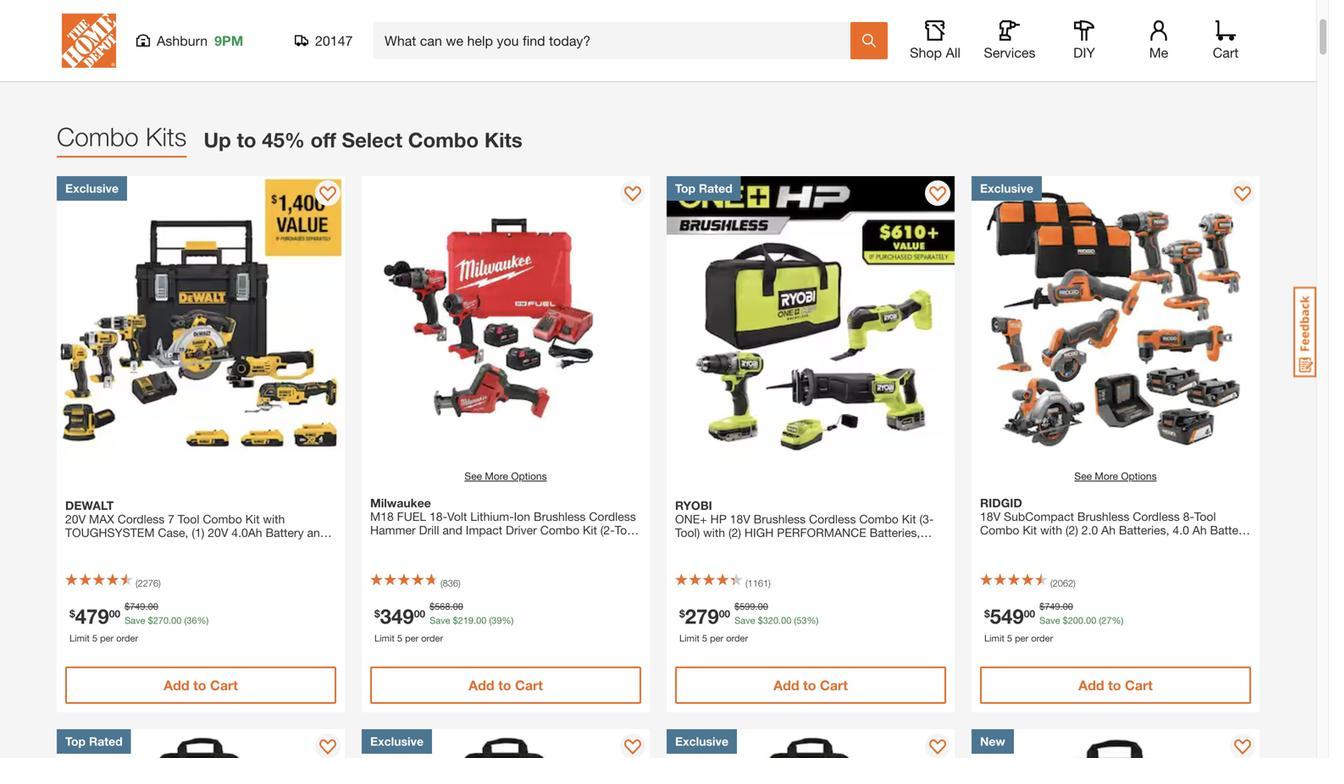 Task type: vqa. For each thing, say whether or not it's contained in the screenshot.
M18
yes



Task type: describe. For each thing, give the bounding box(es) containing it.
battery
[[266, 526, 304, 540]]

5 for 349
[[397, 633, 403, 644]]

2 see more options link from the left
[[1075, 469, 1158, 484]]

per for 279
[[710, 633, 724, 644]]

ryobi one+ hp 18v brushless cordless combo kit (3- tool) with (2) high performance batteries, charger, and bag
[[676, 499, 934, 554]]

up to 45% off select combo kits
[[204, 128, 523, 152]]

with inside milwaukee m18 fuel 18-volt lithium-ion brushless cordless hammer drill and impact driver combo kit (2-tool) with hackzall
[[370, 537, 392, 551]]

cordless inside milwaukee m18 fuel 18-volt lithium-ion brushless cordless hammer drill and impact driver combo kit (2-tool) with hackzall
[[589, 510, 636, 524]]

( up $ 549 00 $ 749 . 00 save $ 200 . 00 ( 27 %) limit 5 per order
[[1051, 578, 1053, 589]]

20v right (1)
[[208, 526, 228, 540]]

top rated for atomic 20-volt max lithium-ion cordless combo kit (2-tool) and compact recip saw with (2) 2ah batteries, charger and bag image
[[65, 735, 123, 749]]

to for 549
[[1109, 678, 1122, 694]]

battery,
[[1211, 523, 1252, 537]]

ion
[[514, 510, 531, 524]]

00 left 27 on the right
[[1087, 615, 1097, 626]]

display image for 20v max cordless 7 tool combo kit with toughsystem case, (1) 20v 4.0ah battery and (2) 20v 2.0ah batteries image
[[320, 186, 337, 203]]

45%
[[262, 128, 305, 152]]

batteries, inside ryobi one+ hp 18v brushless cordless combo kit (3- tool) with (2) high performance batteries, charger, and bag
[[870, 526, 921, 540]]

00 left 39
[[476, 615, 487, 626]]

and inside dewalt 20v max cordless 7 tool combo kit with toughsystem case, (1) 20v 4.0ah battery and (2) 20v 2.0ah batteries
[[307, 526, 327, 540]]

349
[[380, 604, 414, 629]]

cordless tools button
[[455, 3, 862, 54]]

with inside ridgid 18v subcompact brushless cordless 8-tool combo kit with (2) 2.0 ah batteries, 4.0 ah battery, charger, and bag
[[1041, 523, 1063, 537]]

(3-
[[920, 512, 934, 526]]

charger, inside ridgid 18v subcompact brushless cordless 8-tool combo kit with (2) 2.0 ah batteries, 4.0 ah battery, charger, and bag
[[981, 537, 1025, 551]]

off
[[311, 128, 336, 152]]

hackzall
[[396, 537, 457, 551]]

me button
[[1132, 20, 1187, 61]]

. down ( 2062 )
[[1061, 601, 1063, 612]]

volt
[[448, 510, 467, 524]]

add to cart button for 279
[[676, 667, 947, 704]]

$ 479 00 $ 749 . 00 save $ 270 . 00 ( 36 %) limit 5 per order
[[70, 601, 209, 644]]

atomic 20-volt max lithium-ion cordless combo kit (2-tool) and 4.5 in. - 5 in. grinder with (2) 2ah batteries & charger image
[[667, 730, 955, 759]]

0 horizontal spatial display image
[[320, 740, 337, 757]]

high
[[745, 526, 774, 540]]

kit inside dewalt 20v max cordless 7 tool combo kit with toughsystem case, (1) 20v 4.0ah battery and (2) 20v 2.0ah batteries
[[246, 512, 260, 526]]

cordless inside dewalt 20v max cordless 7 tool combo kit with toughsystem case, (1) 20v 4.0ah battery and (2) 20v 2.0ah batteries
[[118, 512, 165, 526]]

bag inside ryobi one+ hp 18v brushless cordless combo kit (3- tool) with (2) high performance batteries, charger, and bag
[[747, 540, 768, 554]]

tools for hand
[[1029, 16, 1077, 40]]

top rated for 'one+ hp 18v brushless cordless combo kit (3-tool) with (2) high performance batteries, charger, and bag' image
[[676, 181, 733, 195]]

%) for 479
[[197, 615, 209, 626]]

270
[[153, 615, 169, 626]]

836
[[443, 578, 459, 589]]

bag inside ridgid 18v subcompact brushless cordless 8-tool combo kit with (2) 2.0 ah batteries, 4.0 ah battery, charger, and bag
[[1052, 537, 1073, 551]]

479
[[75, 604, 109, 629]]

. left 27 on the right
[[1084, 615, 1087, 626]]

%) for 349
[[502, 615, 514, 626]]

2.0ah
[[105, 540, 136, 554]]

) for 349
[[459, 578, 461, 589]]

00 left 568
[[414, 608, 426, 620]]

add to cart button for 479
[[65, 667, 337, 704]]

combo kits inside button
[[225, 16, 333, 40]]

8-
[[1184, 510, 1195, 524]]

. left 53
[[779, 615, 782, 626]]

feedback link image
[[1294, 287, 1317, 378]]

18v inside ryobi one+ hp 18v brushless cordless combo kit (3- tool) with (2) high performance batteries, charger, and bag
[[730, 512, 751, 526]]

( up 568
[[441, 578, 443, 589]]

18-
[[430, 510, 448, 524]]

4.0
[[1173, 523, 1190, 537]]

display image for atomic 20v max lithium-ion cordless combo kit (2-tool) with premium 5.0ah battery, (2) 2.0ah batteries, charger and bag image
[[1235, 740, 1252, 757]]

00 up 270
[[148, 601, 158, 612]]

milwaukee m18 fuel 18-volt lithium-ion brushless cordless hammer drill and impact driver combo kit (2-tool) with hackzall
[[370, 496, 640, 551]]

( inside $ 479 00 $ 749 . 00 save $ 270 . 00 ( 36 %) limit 5 per order
[[184, 615, 187, 626]]

hand tools & accessories button
[[862, 3, 1269, 54]]

combo inside milwaukee m18 fuel 18-volt lithium-ion brushless cordless hammer drill and impact driver combo kit (2-tool) with hackzall
[[541, 523, 580, 537]]

) for 479
[[159, 578, 161, 589]]

more for 2nd the see more options 'link' from the right
[[485, 470, 509, 482]]

add for 479
[[164, 678, 190, 694]]

ryobi
[[676, 499, 713, 513]]

2 ah from the left
[[1193, 523, 1208, 537]]

per for 349
[[405, 633, 419, 644]]

me
[[1150, 45, 1169, 61]]

per for 549
[[1016, 633, 1029, 644]]

new
[[981, 735, 1006, 749]]

) for 549
[[1074, 578, 1076, 589]]

the home depot logo image
[[62, 14, 116, 68]]

18v inside ridgid 18v subcompact brushless cordless 8-tool combo kit with (2) 2.0 ah batteries, 4.0 ah battery, charger, and bag
[[981, 510, 1001, 524]]

tool inside dewalt 20v max cordless 7 tool combo kit with toughsystem case, (1) 20v 4.0ah battery and (2) 20v 2.0ah batteries
[[178, 512, 200, 526]]

batteries
[[139, 540, 186, 554]]

dewalt 20v max cordless 7 tool combo kit with toughsystem case, (1) 20v 4.0ah battery and (2) 20v 2.0ah batteries
[[65, 499, 327, 554]]

shop all button
[[909, 20, 963, 61]]

200
[[1069, 615, 1084, 626]]

and inside ridgid 18v subcompact brushless cordless 8-tool combo kit with (2) 2.0 ah batteries, 4.0 ah battery, charger, and bag
[[1029, 537, 1049, 551]]

more for first the see more options 'link' from the right
[[1096, 470, 1119, 482]]

order for 549
[[1032, 633, 1054, 644]]

hand
[[975, 16, 1024, 40]]

toughsystem
[[65, 526, 155, 540]]

. left 36
[[169, 615, 171, 626]]

order for 279
[[727, 633, 749, 644]]

max
[[89, 512, 114, 526]]

( inside $ 549 00 $ 749 . 00 save $ 200 . 00 ( 27 %) limit 5 per order
[[1100, 615, 1102, 626]]

combo kits image
[[57, 10, 95, 48]]

driver
[[506, 523, 537, 537]]

brushless inside milwaukee m18 fuel 18-volt lithium-ion brushless cordless hammer drill and impact driver combo kit (2-tool) with hackzall
[[534, 510, 586, 524]]

add to cart button for 549
[[981, 667, 1252, 704]]

5 for 279
[[703, 633, 708, 644]]

1 vertical spatial combo kits
[[57, 122, 187, 152]]

1 see more options from the left
[[465, 470, 547, 482]]

320
[[763, 615, 779, 626]]

batteries, inside ridgid 18v subcompact brushless cordless 8-tool combo kit with (2) 2.0 ah batteries, 4.0 ah battery, charger, and bag
[[1120, 523, 1170, 537]]

one+ hp 18v brushless cordless combo kit (3-tool) with (2) high performance batteries, charger, and bag image
[[667, 176, 955, 465]]

per for 479
[[100, 633, 114, 644]]

36
[[187, 615, 197, 626]]

4.0ah
[[232, 526, 262, 540]]

9pm
[[215, 33, 243, 49]]

limit for 349
[[375, 633, 395, 644]]

save for 349
[[430, 615, 451, 626]]

2 options from the left
[[1122, 470, 1158, 482]]

impact
[[466, 523, 503, 537]]

ridgid 18v subcompact brushless cordless 8-tool combo kit with (2) 2.0 ah batteries, 4.0 ah battery, charger, and bag
[[981, 496, 1252, 551]]

subcompact
[[1004, 510, 1075, 524]]

add for 279
[[774, 678, 800, 694]]

exclusive for 18v subcompact brushless cordless 8-tool combo kit with (2) 2.0 ah batteries, 4.0 ah battery, charger, and bag image
[[981, 181, 1034, 195]]

( up 599
[[746, 578, 748, 589]]

m18
[[370, 510, 394, 524]]

performance
[[778, 526, 867, 540]]

accessories
[[1101, 16, 1211, 40]]

limit for 549
[[985, 633, 1005, 644]]

services
[[985, 45, 1036, 61]]

atomic 20-volt max lithium-ion cordless combo kit (2-tool) and compact recip saw with (2) 2ah batteries, charger and bag image
[[57, 730, 345, 759]]

display image for atomic 20-volt max lithium-ion cordless combo kit (2-tool) and 6.5 in. circ saw with (2) 2ah batteries, charger and bag image
[[625, 740, 642, 757]]

tool) inside ryobi one+ hp 18v brushless cordless combo kit (3- tool) with (2) high performance batteries, charger, and bag
[[676, 526, 700, 540]]

hp
[[711, 512, 727, 526]]

up
[[204, 128, 231, 152]]

$ 279 00 $ 599 . 00 save $ 320 . 00 ( 53 %) limit 5 per order
[[680, 601, 819, 644]]

. left 39
[[474, 615, 476, 626]]

see for first the see more options 'link' from the right
[[1075, 470, 1093, 482]]

2.0
[[1082, 523, 1099, 537]]

(1)
[[192, 526, 205, 540]]

00 up 200
[[1063, 601, 1074, 612]]

(2) inside dewalt 20v max cordless 7 tool combo kit with toughsystem case, (1) 20v 4.0ah battery and (2) 20v 2.0ah batteries
[[65, 540, 78, 554]]

kit inside ridgid 18v subcompact brushless cordless 8-tool combo kit with (2) 2.0 ah batteries, 4.0 ah battery, charger, and bag
[[1023, 523, 1038, 537]]

cart for 279
[[820, 678, 848, 694]]

brushless inside ridgid 18v subcompact brushless cordless 8-tool combo kit with (2) 2.0 ah batteries, 4.0 ah battery, charger, and bag
[[1078, 510, 1130, 524]]

cordless tools
[[619, 16, 753, 40]]

display image for 279
[[930, 186, 947, 203]]

0 horizontal spatial kits
[[146, 122, 187, 152]]

services button
[[983, 20, 1038, 61]]

fuel
[[397, 510, 426, 524]]

20147
[[315, 33, 353, 49]]

cart inside cart link
[[1214, 45, 1239, 61]]

1161
[[748, 578, 769, 589]]

18v subcompact brushless cordless 8-tool combo kit with (2) 2.0 ah batteries, 4.0 ah battery, charger, and bag image
[[972, 176, 1260, 465]]

00 left 599
[[719, 608, 731, 620]]

select
[[342, 128, 403, 152]]

tool) inside milwaukee m18 fuel 18-volt lithium-ion brushless cordless hammer drill and impact driver combo kit (2-tool) with hackzall
[[615, 523, 640, 537]]

cordless inside ridgid 18v subcompact brushless cordless 8-tool combo kit with (2) 2.0 ah batteries, 4.0 ah battery, charger, and bag
[[1134, 510, 1181, 524]]

20147 button
[[295, 32, 353, 49]]

exclusive for atomic 20-volt max lithium-ion cordless combo kit (2-tool) and 6.5 in. circ saw with (2) 2ah batteries, charger and bag image
[[370, 735, 424, 749]]



Task type: locate. For each thing, give the bounding box(es) containing it.
and
[[443, 523, 463, 537], [307, 526, 327, 540], [1029, 537, 1049, 551], [723, 540, 743, 554]]

4 5 from the left
[[1008, 633, 1013, 644]]

2062
[[1053, 578, 1074, 589]]

1 horizontal spatial more
[[1096, 470, 1119, 482]]

2 tools from the left
[[1029, 16, 1077, 40]]

order down 599
[[727, 633, 749, 644]]

order inside $ 479 00 $ 749 . 00 save $ 270 . 00 ( 36 %) limit 5 per order
[[116, 633, 138, 644]]

27
[[1102, 615, 1113, 626]]

1 tools from the left
[[706, 16, 753, 40]]

cart up atomic 20v max lithium-ion cordless combo kit (2-tool) with premium 5.0ah battery, (2) 2.0ah batteries, charger and bag image
[[1126, 678, 1154, 694]]

1 horizontal spatial display image
[[930, 186, 947, 203]]

with down the m18
[[370, 537, 392, 551]]

)
[[159, 578, 161, 589], [459, 578, 461, 589], [769, 578, 771, 589], [1074, 578, 1076, 589]]

0 horizontal spatial 18v
[[730, 512, 751, 526]]

kits
[[299, 16, 333, 40], [146, 122, 187, 152], [485, 128, 523, 152]]

00 left 53
[[782, 615, 792, 626]]

cart up atomic 20-volt max lithium-ion cordless combo kit (2-tool) and compact recip saw with (2) 2ah batteries, charger and bag image
[[210, 678, 238, 694]]

0 vertical spatial top rated
[[676, 181, 733, 195]]

ashburn
[[157, 33, 208, 49]]

1 limit from the left
[[70, 633, 90, 644]]

hammer
[[370, 523, 416, 537]]

add to cart button
[[65, 667, 337, 704], [370, 667, 642, 704], [676, 667, 947, 704], [981, 667, 1252, 704]]

4 add to cart button from the left
[[981, 667, 1252, 704]]

599
[[740, 601, 756, 612]]

4 %) from the left
[[1113, 615, 1124, 626]]

per inside $ 549 00 $ 749 . 00 save $ 200 . 00 ( 27 %) limit 5 per order
[[1016, 633, 1029, 644]]

cordless inside button
[[619, 16, 700, 40]]

cart link
[[1208, 20, 1245, 61]]

0 horizontal spatial top
[[65, 735, 86, 749]]

(2) inside ridgid 18v subcompact brushless cordless 8-tool combo kit with (2) 2.0 ah batteries, 4.0 ah battery, charger, and bag
[[1066, 523, 1079, 537]]

3 add from the left
[[774, 678, 800, 694]]

. down ( 1161 )
[[756, 601, 758, 612]]

order inside "$ 349 00 $ 568 . 00 save $ 219 . 00 ( 39 %) limit 5 per order"
[[421, 633, 443, 644]]

. down ( 2276 )
[[145, 601, 148, 612]]

save for 279
[[735, 615, 756, 626]]

per down the 279
[[710, 633, 724, 644]]

1 horizontal spatial see more options
[[1075, 470, 1158, 482]]

1 add from the left
[[164, 678, 190, 694]]

1 ah from the left
[[1102, 523, 1116, 537]]

00 left 36
[[171, 615, 182, 626]]

drill
[[419, 523, 439, 537]]

1 options from the left
[[511, 470, 547, 482]]

5 inside the $ 279 00 $ 599 . 00 save $ 320 . 00 ( 53 %) limit 5 per order
[[703, 633, 708, 644]]

18v
[[981, 510, 1001, 524], [730, 512, 751, 526]]

0 horizontal spatial see more options
[[465, 470, 547, 482]]

( 2062 )
[[1051, 578, 1076, 589]]

5 down the 279
[[703, 633, 708, 644]]

add for 549
[[1079, 678, 1105, 694]]

%) inside "$ 349 00 $ 568 . 00 save $ 219 . 00 ( 39 %) limit 5 per order"
[[502, 615, 514, 626]]

5
[[92, 633, 97, 644], [397, 633, 403, 644], [703, 633, 708, 644], [1008, 633, 1013, 644]]

39
[[492, 615, 502, 626]]

%) inside the $ 279 00 $ 599 . 00 save $ 320 . 00 ( 53 %) limit 5 per order
[[807, 615, 819, 626]]

save left 200
[[1040, 615, 1061, 626]]

more
[[485, 470, 509, 482], [1096, 470, 1119, 482]]

with down ryobi
[[704, 526, 726, 540]]

749 down 2276
[[130, 601, 145, 612]]

see more options
[[465, 470, 547, 482], [1075, 470, 1158, 482]]

display image for 549
[[1235, 186, 1252, 203]]

2 5 from the left
[[397, 633, 403, 644]]

display image for "atomic 20-volt max lithium-ion cordless combo kit (2-tool) and 4.5 in. - 5 in. grinder with (2) 2ah batteries & charger" image
[[930, 740, 947, 757]]

kit inside milwaukee m18 fuel 18-volt lithium-ion brushless cordless hammer drill and impact driver combo kit (2-tool) with hackzall
[[583, 523, 598, 537]]

limit inside the $ 279 00 $ 599 . 00 save $ 320 . 00 ( 53 %) limit 5 per order
[[680, 633, 700, 644]]

atomic 20-volt max lithium-ion cordless combo kit (2-tool) and 6.5 in. circ saw with (2) 2ah batteries, charger and bag image
[[362, 730, 650, 759]]

save for 479
[[125, 615, 145, 626]]

4 per from the left
[[1016, 633, 1029, 644]]

(2) inside ryobi one+ hp 18v brushless cordless combo kit (3- tool) with (2) high performance batteries, charger, and bag
[[729, 526, 742, 540]]

( inside "$ 349 00 $ 568 . 00 save $ 219 . 00 ( 39 %) limit 5 per order"
[[489, 615, 492, 626]]

749 for 479
[[130, 601, 145, 612]]

1 per from the left
[[100, 633, 114, 644]]

3 limit from the left
[[680, 633, 700, 644]]

( right the 320
[[795, 615, 797, 626]]

tool) down ryobi
[[676, 526, 700, 540]]

top for atomic 20-volt max lithium-ion cordless combo kit (2-tool) and compact recip saw with (2) 2ah batteries, charger and bag image
[[65, 735, 86, 749]]

0 horizontal spatial charger,
[[676, 540, 720, 554]]

tool inside ridgid 18v subcompact brushless cordless 8-tool combo kit with (2) 2.0 ah batteries, 4.0 ah battery, charger, and bag
[[1195, 510, 1217, 524]]

shop
[[910, 45, 943, 61]]

2 horizontal spatial brushless
[[1078, 510, 1130, 524]]

549
[[991, 604, 1025, 629]]

one+
[[676, 512, 708, 526]]

2 limit from the left
[[375, 633, 395, 644]]

20v left 2.0ah on the left bottom of the page
[[81, 540, 102, 554]]

m18 fuel 18-volt lithium-ion brushless cordless hammer drill and impact driver combo kit (2-tool) with hackzall image
[[362, 176, 650, 465]]

20v max cordless 7 tool combo kit with toughsystem case, (1) 20v 4.0ah battery and (2) 20v 2.0ah batteries image
[[57, 176, 345, 465]]

order down ( 2062 )
[[1032, 633, 1054, 644]]

display image
[[930, 186, 947, 203], [1235, 186, 1252, 203], [320, 740, 337, 757]]

279
[[685, 604, 719, 629]]

cart right me on the right of the page
[[1214, 45, 1239, 61]]

1 see more options link from the left
[[465, 469, 547, 484]]

749 for 549
[[1045, 601, 1061, 612]]

add
[[164, 678, 190, 694], [469, 678, 495, 694], [774, 678, 800, 694], [1079, 678, 1105, 694]]

2276
[[138, 578, 159, 589]]

combo inside dewalt 20v max cordless 7 tool combo kit with toughsystem case, (1) 20v 4.0ah battery and (2) 20v 2.0ah batteries
[[203, 512, 242, 526]]

save inside $ 479 00 $ 749 . 00 save $ 270 . 00 ( 36 %) limit 5 per order
[[125, 615, 145, 626]]

1 horizontal spatial 18v
[[981, 510, 1001, 524]]

) for 279
[[769, 578, 771, 589]]

kit inside ryobi one+ hp 18v brushless cordless combo kit (3- tool) with (2) high performance batteries, charger, and bag
[[902, 512, 917, 526]]

4 add to cart from the left
[[1079, 678, 1154, 694]]

4 add from the left
[[1079, 678, 1105, 694]]

0 vertical spatial rated
[[699, 181, 733, 195]]

%) right 200
[[1113, 615, 1124, 626]]

749 inside $ 549 00 $ 749 . 00 save $ 200 . 00 ( 27 %) limit 5 per order
[[1045, 601, 1061, 612]]

and inside ryobi one+ hp 18v brushless cordless combo kit (3- tool) with (2) high performance batteries, charger, and bag
[[723, 540, 743, 554]]

limit for 279
[[680, 633, 700, 644]]

5 inside $ 479 00 $ 749 . 00 save $ 270 . 00 ( 36 %) limit 5 per order
[[92, 633, 97, 644]]

charger, inside ryobi one+ hp 18v brushless cordless combo kit (3- tool) with (2) high performance batteries, charger, and bag
[[676, 540, 720, 554]]

per
[[100, 633, 114, 644], [405, 633, 419, 644], [710, 633, 724, 644], [1016, 633, 1029, 644]]

all
[[946, 45, 961, 61]]

limit down the '349'
[[375, 633, 395, 644]]

(2) down "dewalt"
[[65, 540, 78, 554]]

( 836 )
[[441, 578, 461, 589]]

rated for atomic 20-volt max lithium-ion cordless combo kit (2-tool) and compact recip saw with (2) 2ah batteries, charger and bag image
[[89, 735, 123, 749]]

5 inside $ 549 00 $ 749 . 00 save $ 200 . 00 ( 27 %) limit 5 per order
[[1008, 633, 1013, 644]]

diy
[[1074, 45, 1096, 61]]

cart for 479
[[210, 678, 238, 694]]

diy button
[[1058, 20, 1112, 61]]

per inside the $ 279 00 $ 599 . 00 save $ 320 . 00 ( 53 %) limit 5 per order
[[710, 633, 724, 644]]

kits inside button
[[299, 16, 333, 40]]

charger, down one+
[[676, 540, 720, 554]]

order for 479
[[116, 633, 138, 644]]

brushless inside ryobi one+ hp 18v brushless cordless combo kit (3- tool) with (2) high performance batteries, charger, and bag
[[754, 512, 806, 526]]

0 horizontal spatial batteries,
[[870, 526, 921, 540]]

and inside milwaukee m18 fuel 18-volt lithium-ion brushless cordless hammer drill and impact driver combo kit (2-tool) with hackzall
[[443, 523, 463, 537]]

and right drill
[[443, 523, 463, 537]]

&
[[1083, 16, 1095, 40]]

5 for 549
[[1008, 633, 1013, 644]]

order inside $ 549 00 $ 749 . 00 save $ 200 . 00 ( 27 %) limit 5 per order
[[1032, 633, 1054, 644]]

2 per from the left
[[405, 633, 419, 644]]

219
[[458, 615, 474, 626]]

1 add to cart from the left
[[164, 678, 238, 694]]

combo inside ridgid 18v subcompact brushless cordless 8-tool combo kit with (2) 2.0 ah batteries, 4.0 ah battery, charger, and bag
[[981, 523, 1020, 537]]

and down subcompact
[[1029, 537, 1049, 551]]

( right 200
[[1100, 615, 1102, 626]]

749 inside $ 479 00 $ 749 . 00 save $ 270 . 00 ( 36 %) limit 5 per order
[[130, 601, 145, 612]]

1 save from the left
[[125, 615, 145, 626]]

to for 479
[[193, 678, 206, 694]]

53
[[797, 615, 807, 626]]

order for 349
[[421, 633, 443, 644]]

5 for 479
[[92, 633, 97, 644]]

see up 'volt'
[[465, 470, 482, 482]]

with right 4.0ah
[[263, 512, 285, 526]]

2 add from the left
[[469, 678, 495, 694]]

order down 568
[[421, 633, 443, 644]]

exclusive for "atomic 20-volt max lithium-ion cordless combo kit (2-tool) and 4.5 in. - 5 in. grinder with (2) 2ah batteries & charger" image
[[676, 735, 729, 749]]

%) inside $ 479 00 $ 749 . 00 save $ 270 . 00 ( 36 %) limit 5 per order
[[197, 615, 209, 626]]

per inside "$ 349 00 $ 568 . 00 save $ 219 . 00 ( 39 %) limit 5 per order"
[[405, 633, 419, 644]]

0 horizontal spatial options
[[511, 470, 547, 482]]

save inside the $ 279 00 $ 599 . 00 save $ 320 . 00 ( 53 %) limit 5 per order
[[735, 615, 756, 626]]

save for 549
[[1040, 615, 1061, 626]]

1 horizontal spatial (2)
[[729, 526, 742, 540]]

more up ridgid 18v subcompact brushless cordless 8-tool combo kit with (2) 2.0 ah batteries, 4.0 ah battery, charger, and bag
[[1096, 470, 1119, 482]]

per down the '349'
[[405, 633, 419, 644]]

3 5 from the left
[[703, 633, 708, 644]]

cart
[[1214, 45, 1239, 61], [210, 678, 238, 694], [515, 678, 543, 694], [820, 678, 848, 694], [1126, 678, 1154, 694]]

limit for 479
[[70, 633, 90, 644]]

1 order from the left
[[116, 633, 138, 644]]

3 order from the left
[[727, 633, 749, 644]]

and left high
[[723, 540, 743, 554]]

749 down ( 2062 )
[[1045, 601, 1061, 612]]

1 horizontal spatial brushless
[[754, 512, 806, 526]]

bag
[[1052, 537, 1073, 551], [747, 540, 768, 554]]

ashburn 9pm
[[157, 33, 243, 49]]

00 left 270
[[109, 608, 120, 620]]

( right 219
[[489, 615, 492, 626]]

2 add to cart button from the left
[[370, 667, 642, 704]]

1 horizontal spatial batteries,
[[1120, 523, 1170, 537]]

limit inside $ 479 00 $ 749 . 00 save $ 270 . 00 ( 36 %) limit 5 per order
[[70, 633, 90, 644]]

0 horizontal spatial tools
[[706, 16, 753, 40]]

2 horizontal spatial (2)
[[1066, 523, 1079, 537]]

tool right 4.0
[[1195, 510, 1217, 524]]

1 horizontal spatial see
[[1075, 470, 1093, 482]]

ah right 2.0
[[1102, 523, 1116, 537]]

0 horizontal spatial combo kits
[[57, 122, 187, 152]]

20v left max
[[65, 512, 86, 526]]

see more options link
[[465, 469, 547, 484], [1075, 469, 1158, 484]]

%) for 279
[[807, 615, 819, 626]]

(
[[136, 578, 138, 589], [441, 578, 443, 589], [746, 578, 748, 589], [1051, 578, 1053, 589], [184, 615, 187, 626], [489, 615, 492, 626], [795, 615, 797, 626], [1100, 615, 1102, 626]]

limit down 549
[[985, 633, 1005, 644]]

3 add to cart button from the left
[[676, 667, 947, 704]]

4 limit from the left
[[985, 633, 1005, 644]]

add to cart button up atomic 20v max lithium-ion cordless combo kit (2-tool) with premium 5.0ah battery, (2) 2.0ah batteries, charger and bag image
[[981, 667, 1252, 704]]

exclusive for 20v max cordless 7 tool combo kit with toughsystem case, (1) 20v 4.0ah battery and (2) 20v 2.0ah batteries image
[[65, 181, 119, 195]]

per down 479
[[100, 633, 114, 644]]

(2-
[[601, 523, 615, 537]]

save
[[125, 615, 145, 626], [430, 615, 451, 626], [735, 615, 756, 626], [1040, 615, 1061, 626]]

0 horizontal spatial 749
[[130, 601, 145, 612]]

) up 200
[[1074, 578, 1076, 589]]

( 1161 )
[[746, 578, 771, 589]]

1 horizontal spatial kits
[[299, 16, 333, 40]]

1 vertical spatial rated
[[89, 735, 123, 749]]

2 see more options from the left
[[1075, 470, 1158, 482]]

brushless
[[534, 510, 586, 524], [1078, 510, 1130, 524], [754, 512, 806, 526]]

1 add to cart button from the left
[[65, 667, 337, 704]]

charger,
[[981, 537, 1025, 551], [676, 540, 720, 554]]

top for 'one+ hp 18v brushless cordless combo kit (3-tool) with (2) high performance batteries, charger, and bag' image
[[676, 181, 696, 195]]

hand tools & accessories
[[975, 16, 1211, 40]]

add up atomic 20v max lithium-ion cordless combo kit (2-tool) with premium 5.0ah battery, (2) 2.0ah batteries, charger and bag image
[[1079, 678, 1105, 694]]

2 horizontal spatial kits
[[485, 128, 523, 152]]

hand tools & accessories image
[[871, 10, 909, 48]]

limit down 479
[[70, 633, 90, 644]]

2 749 from the left
[[1045, 601, 1061, 612]]

order
[[116, 633, 138, 644], [421, 633, 443, 644], [727, 633, 749, 644], [1032, 633, 1054, 644]]

add to cart up atomic 20-volt max lithium-ion cordless combo kit (2-tool) and 6.5 in. circ saw with (2) 2ah batteries, charger and bag image
[[469, 678, 543, 694]]

1 see from the left
[[465, 470, 482, 482]]

combo kits button
[[48, 3, 455, 54]]

see more options link up ridgid 18v subcompact brushless cordless 8-tool combo kit with (2) 2.0 ah batteries, 4.0 ah battery, charger, and bag
[[1075, 469, 1158, 484]]

2 see from the left
[[1075, 470, 1093, 482]]

and right battery
[[307, 526, 327, 540]]

1 horizontal spatial tools
[[1029, 16, 1077, 40]]

00 right 568
[[453, 601, 464, 612]]

$ 349 00 $ 568 . 00 save $ 219 . 00 ( 39 %) limit 5 per order
[[375, 601, 514, 644]]

save inside $ 549 00 $ 749 . 00 save $ 200 . 00 ( 27 %) limit 5 per order
[[1040, 615, 1061, 626]]

case,
[[158, 526, 189, 540]]

add up atomic 20-volt max lithium-ion cordless combo kit (2-tool) and 6.5 in. circ saw with (2) 2ah batteries, charger and bag image
[[469, 678, 495, 694]]

tools
[[706, 16, 753, 40], [1029, 16, 1077, 40]]

see more options link up lithium-
[[465, 469, 547, 484]]

0 horizontal spatial ah
[[1102, 523, 1116, 537]]

%) right the 320
[[807, 615, 819, 626]]

add to cart up atomic 20v max lithium-ion cordless combo kit (2-tool) with premium 5.0ah battery, (2) 2.0ah batteries, charger and bag image
[[1079, 678, 1154, 694]]

to right up
[[237, 128, 256, 152]]

tool right 7
[[178, 512, 200, 526]]

2 %) from the left
[[502, 615, 514, 626]]

kit left (3-
[[902, 512, 917, 526]]

2 horizontal spatial display image
[[1235, 186, 1252, 203]]

%) right 219
[[502, 615, 514, 626]]

see
[[465, 470, 482, 482], [1075, 470, 1093, 482]]

1 vertical spatial top
[[65, 735, 86, 749]]

rated for 'one+ hp 18v brushless cordless combo kit (3-tool) with (2) high performance batteries, charger, and bag' image
[[699, 181, 733, 195]]

0 horizontal spatial rated
[[89, 735, 123, 749]]

2 ) from the left
[[459, 578, 461, 589]]

bag left 2.0
[[1052, 537, 1073, 551]]

add up "atomic 20-volt max lithium-ion cordless combo kit (2-tool) and 4.5 in. - 5 in. grinder with (2) 2ah batteries & charger" image
[[774, 678, 800, 694]]

1 %) from the left
[[197, 615, 209, 626]]

0 horizontal spatial see
[[465, 470, 482, 482]]

cart up atomic 20-volt max lithium-ion cordless combo kit (2-tool) and 6.5 in. circ saw with (2) 2ah batteries, charger and bag image
[[515, 678, 543, 694]]

brushless right ion
[[534, 510, 586, 524]]

more up lithium-
[[485, 470, 509, 482]]

cart for 549
[[1126, 678, 1154, 694]]

brushless right subcompact
[[1078, 510, 1130, 524]]

$ 549 00 $ 749 . 00 save $ 200 . 00 ( 27 %) limit 5 per order
[[985, 601, 1124, 644]]

. down 836 in the bottom of the page
[[451, 601, 453, 612]]

1 horizontal spatial see more options link
[[1075, 469, 1158, 484]]

1 horizontal spatial 749
[[1045, 601, 1061, 612]]

What can we help you find today? search field
[[385, 23, 850, 58]]

3 save from the left
[[735, 615, 756, 626]]

2 add to cart from the left
[[469, 678, 543, 694]]

) down batteries
[[159, 578, 161, 589]]

to up atomic 20-volt max lithium-ion cordless combo kit (2-tool) and 6.5 in. circ saw with (2) 2ah batteries, charger and bag image
[[498, 678, 512, 694]]

1 horizontal spatial rated
[[699, 181, 733, 195]]

0 horizontal spatial more
[[485, 470, 509, 482]]

( inside the $ 279 00 $ 599 . 00 save $ 320 . 00 ( 53 %) limit 5 per order
[[795, 615, 797, 626]]

%) for 549
[[1113, 615, 1124, 626]]

save inside "$ 349 00 $ 568 . 00 save $ 219 . 00 ( 39 %) limit 5 per order"
[[430, 615, 451, 626]]

add to cart up "atomic 20-volt max lithium-ion cordless combo kit (2-tool) and 4.5 in. - 5 in. grinder with (2) 2ah batteries & charger" image
[[774, 678, 848, 694]]

top
[[676, 181, 696, 195], [65, 735, 86, 749]]

1 more from the left
[[485, 470, 509, 482]]

) up the 320
[[769, 578, 771, 589]]

add to cart up atomic 20-volt max lithium-ion cordless combo kit (2-tool) and compact recip saw with (2) 2ah batteries, charger and bag image
[[164, 678, 238, 694]]

00 left 200
[[1025, 608, 1036, 620]]

0 horizontal spatial see more options link
[[465, 469, 547, 484]]

save down 599
[[735, 615, 756, 626]]

see up 2.0
[[1075, 470, 1093, 482]]

lithium-
[[471, 510, 514, 524]]

(2) left 2.0
[[1066, 523, 1079, 537]]

to up "atomic 20-volt max lithium-ion cordless combo kit (2-tool) and 4.5 in. - 5 in. grinder with (2) 2ah batteries & charger" image
[[804, 678, 817, 694]]

0 horizontal spatial brushless
[[534, 510, 586, 524]]

1 vertical spatial top rated
[[65, 735, 123, 749]]

limit inside "$ 349 00 $ 568 . 00 save $ 219 . 00 ( 39 %) limit 5 per order"
[[375, 633, 395, 644]]

0 vertical spatial top
[[676, 181, 696, 195]]

4 order from the left
[[1032, 633, 1054, 644]]

bag up ( 1161 )
[[747, 540, 768, 554]]

combo inside button
[[225, 16, 293, 40]]

0 horizontal spatial tool
[[178, 512, 200, 526]]

options
[[511, 470, 547, 482], [1122, 470, 1158, 482]]

1 horizontal spatial options
[[1122, 470, 1158, 482]]

with inside dewalt 20v max cordless 7 tool combo kit with toughsystem case, (1) 20v 4.0ah battery and (2) 20v 2.0ah batteries
[[263, 512, 285, 526]]

1 horizontal spatial tool
[[1195, 510, 1217, 524]]

$
[[125, 601, 130, 612], [430, 601, 435, 612], [735, 601, 740, 612], [1040, 601, 1045, 612], [70, 608, 75, 620], [375, 608, 380, 620], [680, 608, 685, 620], [985, 608, 991, 620], [148, 615, 153, 626], [453, 615, 458, 626], [758, 615, 763, 626], [1063, 615, 1069, 626]]

0 horizontal spatial (2)
[[65, 540, 78, 554]]

0 horizontal spatial tool)
[[615, 523, 640, 537]]

3 %) from the left
[[807, 615, 819, 626]]

0 horizontal spatial top rated
[[65, 735, 123, 749]]

save down 568
[[430, 615, 451, 626]]

7
[[168, 512, 175, 526]]

add up atomic 20-volt max lithium-ion cordless combo kit (2-tool) and compact recip saw with (2) 2ah batteries, charger and bag image
[[164, 678, 190, 694]]

tool
[[1195, 510, 1217, 524], [178, 512, 200, 526]]

order down 2276
[[116, 633, 138, 644]]

2 save from the left
[[430, 615, 451, 626]]

4 ) from the left
[[1074, 578, 1076, 589]]

see for 2nd the see more options 'link' from the right
[[465, 470, 482, 482]]

2 order from the left
[[421, 633, 443, 644]]

order inside the $ 279 00 $ 599 . 00 save $ 320 . 00 ( 53 %) limit 5 per order
[[727, 633, 749, 644]]

5 inside "$ 349 00 $ 568 . 00 save $ 219 . 00 ( 39 %) limit 5 per order"
[[397, 633, 403, 644]]

( 2276 )
[[136, 578, 161, 589]]

add to cart for 479
[[164, 678, 238, 694]]

0 vertical spatial combo kits
[[225, 16, 333, 40]]

add to cart for 549
[[1079, 678, 1154, 694]]

kit
[[246, 512, 260, 526], [902, 512, 917, 526], [583, 523, 598, 537], [1023, 523, 1038, 537]]

00 right 599
[[758, 601, 769, 612]]

kit left battery
[[246, 512, 260, 526]]

combo inside ryobi one+ hp 18v brushless cordless combo kit (3- tool) with (2) high performance batteries, charger, and bag
[[860, 512, 899, 526]]

per down 549
[[1016, 633, 1029, 644]]

ridgid
[[981, 496, 1023, 510]]

milwaukee
[[370, 496, 431, 510]]

cordless
[[619, 16, 700, 40], [589, 510, 636, 524], [1134, 510, 1181, 524], [118, 512, 165, 526], [810, 512, 857, 526]]

kit left (2-
[[583, 523, 598, 537]]

18v right hp
[[730, 512, 751, 526]]

4 save from the left
[[1040, 615, 1061, 626]]

1 5 from the left
[[92, 633, 97, 644]]

1 horizontal spatial tool)
[[676, 526, 700, 540]]

tools for cordless
[[706, 16, 753, 40]]

dewalt
[[65, 499, 114, 513]]

brushless right hp
[[754, 512, 806, 526]]

1 ) from the left
[[159, 578, 161, 589]]

%) inside $ 549 00 $ 749 . 00 save $ 200 . 00 ( 27 %) limit 5 per order
[[1113, 615, 1124, 626]]

1 horizontal spatial charger,
[[981, 537, 1025, 551]]

3 ) from the left
[[769, 578, 771, 589]]

( up $ 479 00 $ 749 . 00 save $ 270 . 00 ( 36 %) limit 5 per order
[[136, 578, 138, 589]]

per inside $ 479 00 $ 749 . 00 save $ 270 . 00 ( 36 %) limit 5 per order
[[100, 633, 114, 644]]

0 horizontal spatial bag
[[747, 540, 768, 554]]

cordless tools image
[[464, 10, 502, 48]]

charger, down ridgid
[[981, 537, 1025, 551]]

.
[[145, 601, 148, 612], [451, 601, 453, 612], [756, 601, 758, 612], [1061, 601, 1063, 612], [169, 615, 171, 626], [474, 615, 476, 626], [779, 615, 782, 626], [1084, 615, 1087, 626]]

568
[[435, 601, 451, 612]]

with inside ryobi one+ hp 18v brushless cordless combo kit (3- tool) with (2) high performance batteries, charger, and bag
[[704, 526, 726, 540]]

with
[[263, 512, 285, 526], [1041, 523, 1063, 537], [704, 526, 726, 540], [370, 537, 392, 551]]

atomic 20v max lithium-ion cordless combo kit (2-tool) with premium 5.0ah battery, (2) 2.0ah batteries, charger and bag image
[[972, 730, 1260, 759]]

top rated
[[676, 181, 733, 195], [65, 735, 123, 749]]

3 add to cart from the left
[[774, 678, 848, 694]]

with left 2.0
[[1041, 523, 1063, 537]]

limit inside $ 549 00 $ 749 . 00 save $ 200 . 00 ( 27 %) limit 5 per order
[[985, 633, 1005, 644]]

options up ridgid 18v subcompact brushless cordless 8-tool combo kit with (2) 2.0 ah batteries, 4.0 ah battery, charger, and bag
[[1122, 470, 1158, 482]]

combo
[[225, 16, 293, 40], [57, 122, 139, 152], [408, 128, 479, 152], [203, 512, 242, 526], [860, 512, 899, 526], [541, 523, 580, 537], [981, 523, 1020, 537]]

18v left subcompact
[[981, 510, 1001, 524]]

exclusive
[[65, 181, 119, 195], [981, 181, 1034, 195], [370, 735, 424, 749], [676, 735, 729, 749]]

1 horizontal spatial bag
[[1052, 537, 1073, 551]]

add to cart button up atomic 20-volt max lithium-ion cordless combo kit (2-tool) and 6.5 in. circ saw with (2) 2ah batteries, charger and bag image
[[370, 667, 642, 704]]

batteries, right performance
[[870, 526, 921, 540]]

add to cart for 279
[[774, 678, 848, 694]]

tool) left one+
[[615, 523, 640, 537]]

3 per from the left
[[710, 633, 724, 644]]

1 horizontal spatial combo kits
[[225, 16, 333, 40]]

2 more from the left
[[1096, 470, 1119, 482]]

1 749 from the left
[[130, 601, 145, 612]]

1 horizontal spatial top
[[676, 181, 696, 195]]

to for 279
[[804, 678, 817, 694]]

cordless inside ryobi one+ hp 18v brushless cordless combo kit (3- tool) with (2) high performance batteries, charger, and bag
[[810, 512, 857, 526]]

shop all
[[910, 45, 961, 61]]

see more options up lithium-
[[465, 470, 547, 482]]

display image
[[320, 186, 337, 203], [625, 186, 642, 203], [625, 740, 642, 757], [930, 740, 947, 757], [1235, 740, 1252, 757]]

1 horizontal spatial ah
[[1193, 523, 1208, 537]]

1 horizontal spatial top rated
[[676, 181, 733, 195]]



